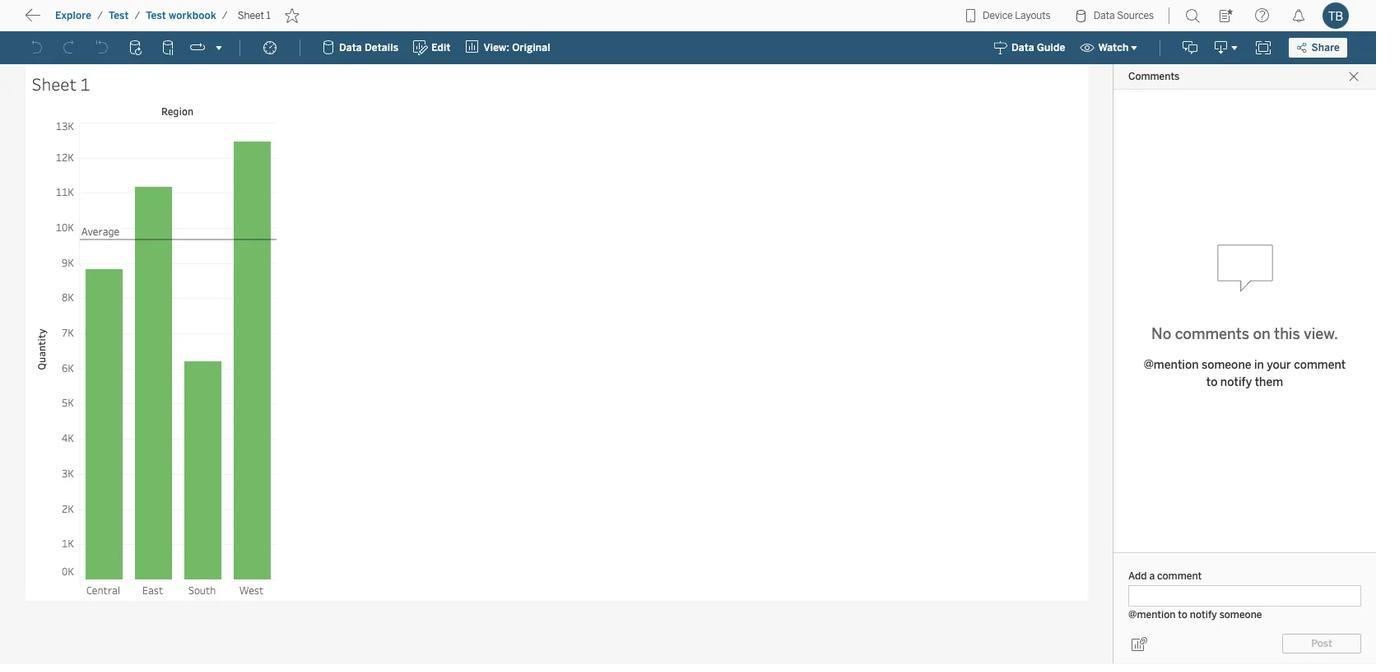 Task type: locate. For each thing, give the bounding box(es) containing it.
0 horizontal spatial test
[[109, 10, 129, 21]]

1 / from the left
[[97, 10, 103, 21]]

content
[[90, 12, 141, 28]]

2 / from the left
[[135, 10, 140, 21]]

workbook
[[169, 10, 216, 21]]

1 test from the left
[[109, 10, 129, 21]]

2 horizontal spatial /
[[222, 10, 228, 21]]

skip
[[43, 12, 71, 28]]

1 horizontal spatial /
[[135, 10, 140, 21]]

1 horizontal spatial test
[[146, 10, 166, 21]]

0 horizontal spatial /
[[97, 10, 103, 21]]

skip to content link
[[40, 9, 168, 31]]

sheet 1
[[238, 10, 271, 21]]

test workbook link
[[145, 9, 217, 22]]

/ right test link
[[135, 10, 140, 21]]

3 / from the left
[[222, 10, 228, 21]]

test
[[109, 10, 129, 21], [146, 10, 166, 21]]

1
[[266, 10, 271, 21]]

test link
[[108, 9, 130, 22]]

explore / test / test workbook /
[[55, 10, 228, 21]]

explore
[[55, 10, 92, 21]]

/ left sheet
[[222, 10, 228, 21]]

to
[[74, 12, 87, 28]]

/ left test link
[[97, 10, 103, 21]]

/
[[97, 10, 103, 21], [135, 10, 140, 21], [222, 10, 228, 21]]



Task type: vqa. For each thing, say whether or not it's contained in the screenshot.
Explore / Test / Test Workbook /
yes



Task type: describe. For each thing, give the bounding box(es) containing it.
sheet
[[238, 10, 264, 21]]

skip to content
[[43, 12, 141, 28]]

explore link
[[54, 9, 92, 22]]

2 test from the left
[[146, 10, 166, 21]]

sheet 1 element
[[233, 10, 276, 21]]



